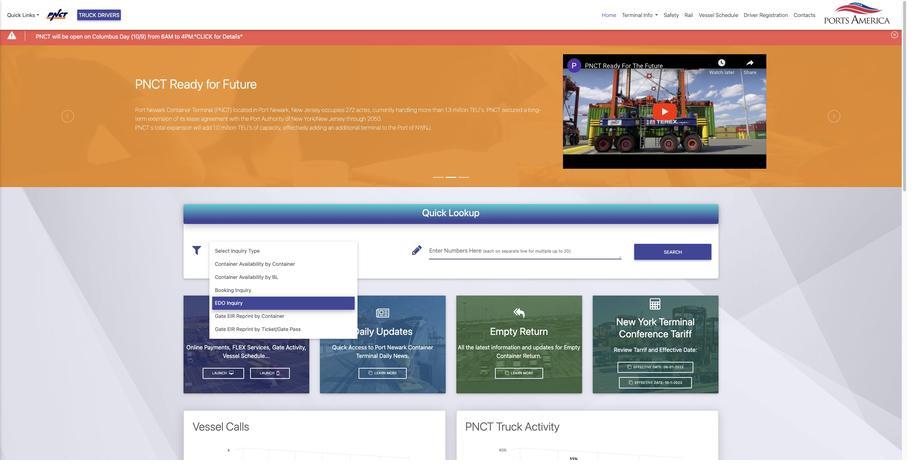 Task type: locate. For each thing, give the bounding box(es) containing it.
to inside port newark container terminal (pnct) located in port newark, new jersey occupies 272 acres, currently handling more than 1.3 million teu's.                                 pnct secured a long- term extension of its lease agreement with the port authority of new york/new jersey through 2050. pnct's total expansion will add 1.0 million teu's of capacity,                                 effectively adding an additional terminal to the port of ny/nj.
[[382, 125, 387, 131]]

empty up 'information'
[[491, 326, 518, 337]]

pnct's
[[135, 125, 154, 131]]

availability down the type on the bottom
[[239, 261, 264, 267]]

pnct will be open on columbus day (10/9) from 6am to 4pm.*click for details* alert
[[0, 26, 902, 45]]

bl
[[272, 274, 279, 280]]

0 horizontal spatial empty
[[491, 326, 518, 337]]

pnct will be open on columbus day (10/9) from 6am to 4pm.*click for details* link
[[36, 32, 243, 41]]

select inquiry type
[[215, 248, 260, 254]]

1 horizontal spatial the
[[389, 125, 397, 131]]

2 vertical spatial inquiry
[[227, 300, 243, 306]]

0 vertical spatial daily
[[353, 326, 374, 337]]

million down 'with'
[[221, 125, 237, 131]]

container up its at left top
[[167, 107, 191, 113]]

details*
[[223, 33, 243, 40]]

inquiry left the type on the bottom
[[231, 248, 247, 254]]

clone image for learn more
[[369, 371, 373, 375]]

terminal up 'lease'
[[192, 107, 213, 113]]

from
[[148, 33, 160, 40]]

launch link down payments,
[[203, 368, 244, 379]]

clone image inside "learn more" link
[[369, 371, 373, 375]]

learn more link
[[359, 368, 407, 379], [496, 368, 543, 379]]

effective down effective date: 06-01-2023 link
[[635, 381, 654, 385]]

1 horizontal spatial on
[[496, 249, 501, 254]]

contacts
[[794, 12, 816, 18]]

1 horizontal spatial learn
[[511, 371, 523, 375]]

effective date: 06-01-2023
[[633, 365, 684, 369]]

4pm.*click
[[181, 33, 213, 40]]

jersey up york/new at top left
[[304, 107, 321, 113]]

2 availability from the top
[[239, 274, 264, 280]]

quick left links
[[7, 12, 21, 18]]

quick left "access"
[[332, 344, 347, 351]]

0 vertical spatial gate
[[215, 313, 226, 319]]

terminal up tariff
[[659, 316, 695, 328]]

1 horizontal spatial million
[[453, 107, 469, 113]]

1 vertical spatial will
[[194, 125, 201, 131]]

0 vertical spatial clone image
[[628, 365, 632, 369]]

more down 'return.'
[[524, 371, 534, 375]]

1.3
[[445, 107, 452, 113]]

0 horizontal spatial on
[[84, 33, 91, 40]]

occupies
[[322, 107, 345, 113]]

clone image down review
[[628, 365, 632, 369]]

quick left lookup on the top of page
[[423, 207, 447, 218]]

1 horizontal spatial learn more
[[510, 371, 534, 375]]

1 more from the left
[[387, 371, 397, 375]]

1 vertical spatial eir
[[228, 326, 235, 332]]

(each
[[483, 249, 495, 254]]

1 vertical spatial truck
[[497, 420, 523, 433]]

1 horizontal spatial quick
[[332, 344, 347, 351]]

capacity,
[[260, 125, 282, 131]]

0 horizontal spatial quick
[[7, 12, 21, 18]]

container up news.
[[408, 344, 434, 351]]

clone image inside "learn more" link
[[505, 371, 509, 375]]

pnct inside alert
[[36, 33, 51, 40]]

1 horizontal spatial will
[[194, 125, 201, 131]]

2023 inside 'link'
[[674, 381, 683, 385]]

reprint up web in the left bottom of the page
[[236, 313, 253, 319]]

more
[[387, 371, 397, 375], [524, 371, 534, 375]]

0 vertical spatial inquiry
[[231, 248, 247, 254]]

effective for effective date: 10-1-2023
[[635, 381, 654, 385]]

2 vertical spatial date:
[[655, 381, 664, 385]]

2023 right "10-"
[[674, 381, 683, 385]]

the down currently
[[389, 125, 397, 131]]

of down newark, at the top left
[[285, 116, 290, 122]]

access
[[349, 344, 367, 351]]

lease
[[187, 116, 200, 122]]

gate left activity,
[[272, 344, 285, 351]]

daily inside quick access to port newark container terminal daily news.
[[380, 353, 392, 359]]

gate
[[215, 313, 226, 319], [215, 326, 226, 332], [272, 344, 285, 351]]

than
[[433, 107, 444, 113]]

1 vertical spatial availability
[[239, 274, 264, 280]]

container availability by container
[[215, 261, 295, 267]]

newark,
[[270, 107, 290, 113]]

date: down tariff
[[684, 347, 698, 353]]

vessel schedule link
[[697, 8, 742, 22]]

1 vertical spatial quick
[[423, 207, 447, 218]]

2 more from the left
[[524, 371, 534, 375]]

1 learn more link from the left
[[359, 368, 407, 379]]

newark up news.
[[388, 344, 407, 351]]

0 horizontal spatial learn more
[[374, 371, 397, 375]]

clone image down quick access to port newark container terminal daily news.
[[369, 371, 373, 375]]

2 horizontal spatial quick
[[423, 207, 447, 218]]

0 vertical spatial will
[[52, 33, 60, 40]]

0 horizontal spatial million
[[221, 125, 237, 131]]

1 horizontal spatial launch link
[[250, 368, 290, 379]]

(10/9)
[[131, 33, 146, 40]]

new right newark, at the top left
[[292, 107, 303, 113]]

schedule...
[[241, 353, 270, 359]]

reprint down gate eir reprint by container
[[236, 326, 253, 332]]

2023 for 1-
[[674, 381, 683, 385]]

terminal
[[622, 12, 643, 18], [192, 107, 213, 113], [659, 316, 695, 328], [356, 353, 378, 359]]

0 horizontal spatial will
[[52, 33, 60, 40]]

0 horizontal spatial and
[[522, 344, 532, 351]]

port right the in
[[259, 107, 269, 113]]

0 horizontal spatial clone image
[[505, 371, 509, 375]]

review
[[614, 347, 633, 353]]

for right ready
[[206, 76, 220, 92]]

to right "access"
[[369, 344, 374, 351]]

gate inside online payments, flex services, gate activity, vessel schedule...
[[272, 344, 285, 351]]

0 vertical spatial vessel
[[699, 12, 715, 18]]

to right terminal
[[382, 125, 387, 131]]

home link
[[600, 8, 620, 22]]

learn for updates
[[375, 371, 386, 375]]

1 availability from the top
[[239, 261, 264, 267]]

2 vertical spatial vessel
[[193, 420, 224, 433]]

1 vertical spatial gate
[[215, 326, 226, 332]]

pnct
[[36, 33, 51, 40], [135, 76, 167, 92], [487, 107, 501, 113], [466, 420, 494, 433]]

launch left 'desktop' icon
[[212, 371, 228, 375]]

jersey down occupies
[[329, 116, 345, 122]]

the inside all the latest information and updates for empty container return.
[[466, 344, 475, 351]]

clone image
[[369, 371, 373, 375], [629, 381, 633, 385]]

more for return
[[524, 371, 534, 375]]

on inside alert
[[84, 33, 91, 40]]

1 horizontal spatial and
[[649, 347, 659, 353]]

inquiry down container availability by bl
[[236, 287, 252, 293]]

2 launch from the left
[[212, 371, 228, 375]]

2 learn from the left
[[511, 371, 523, 375]]

learn for return
[[511, 371, 523, 375]]

container up booking
[[215, 274, 238, 280]]

0 vertical spatial the
[[241, 116, 249, 122]]

0 vertical spatial clone image
[[369, 371, 373, 375]]

eir
[[228, 313, 235, 319], [228, 326, 235, 332]]

container up ticket/gate
[[262, 313, 285, 319]]

container inside port newark container terminal (pnct) located in port newark, new jersey occupies 272 acres, currently handling more than 1.3 million teu's.                                 pnct secured a long- term extension of its lease agreement with the port authority of new york/new jersey through 2050. pnct's total expansion will add 1.0 million teu's of capacity,                                 effectively adding an additional terminal to the port of ny/nj.
[[167, 107, 191, 113]]

learn more link for return
[[496, 368, 543, 379]]

empty right updates
[[564, 344, 581, 351]]

vessel
[[699, 12, 715, 18], [223, 353, 240, 359], [193, 420, 224, 433]]

newark
[[147, 107, 165, 113], [388, 344, 407, 351]]

1 vertical spatial effective
[[634, 365, 652, 369]]

million right 1.3
[[453, 107, 469, 113]]

2 vertical spatial the
[[466, 344, 475, 351]]

1 vertical spatial million
[[221, 125, 237, 131]]

0 vertical spatial reprint
[[236, 313, 253, 319]]

container up "bl"
[[272, 261, 295, 267]]

learn more down quick access to port newark container terminal daily news.
[[374, 371, 397, 375]]

clone image
[[628, 365, 632, 369], [505, 371, 509, 375]]

1 vertical spatial vessel
[[223, 353, 240, 359]]

to right up
[[559, 249, 563, 254]]

gate up payments,
[[215, 326, 226, 332]]

1 vertical spatial on
[[496, 249, 501, 254]]

2 horizontal spatial the
[[466, 344, 475, 351]]

for right line
[[529, 249, 535, 254]]

quick inside 'quick links' link
[[7, 12, 21, 18]]

type
[[249, 248, 260, 254]]

home
[[602, 12, 617, 18]]

date: left 06-
[[653, 365, 663, 369]]

2 vertical spatial gate
[[272, 344, 285, 351]]

vessel left calls
[[193, 420, 224, 433]]

1 vertical spatial date:
[[653, 365, 663, 369]]

gate for gate eir reprint by container
[[215, 313, 226, 319]]

2 learn more from the left
[[510, 371, 534, 375]]

by
[[265, 261, 271, 267], [265, 274, 271, 280], [255, 313, 260, 319], [255, 326, 260, 332]]

rail link
[[682, 8, 697, 22]]

daily
[[353, 326, 374, 337], [380, 353, 392, 359]]

0 horizontal spatial launch link
[[203, 368, 244, 379]]

effective up 01-
[[660, 347, 683, 353]]

0 horizontal spatial learn more link
[[359, 368, 407, 379]]

all the latest information and updates for empty container return.
[[458, 344, 581, 359]]

all
[[458, 344, 465, 351]]

terminal left the info
[[622, 12, 643, 18]]

news.
[[394, 353, 410, 359]]

1 horizontal spatial daily
[[380, 353, 392, 359]]

handling
[[396, 107, 417, 113]]

2 vertical spatial quick
[[332, 344, 347, 351]]

1 vertical spatial empty
[[564, 344, 581, 351]]

port inside quick access to port newark container terminal daily news.
[[375, 344, 386, 351]]

pnct for truck
[[466, 420, 494, 433]]

0 horizontal spatial clone image
[[369, 371, 373, 375]]

0 horizontal spatial learn
[[375, 371, 386, 375]]

0 vertical spatial availability
[[239, 261, 264, 267]]

inquiry for booking
[[236, 287, 252, 293]]

on right (each
[[496, 249, 501, 254]]

0 vertical spatial quick
[[7, 12, 21, 18]]

None text field
[[209, 242, 358, 259], [430, 242, 622, 259], [209, 242, 358, 259], [430, 242, 622, 259]]

learn more for return
[[510, 371, 534, 375]]

driver registration link
[[742, 8, 792, 22]]

inquiry for select
[[231, 248, 247, 254]]

0 vertical spatial on
[[84, 33, 91, 40]]

date:
[[684, 347, 698, 353], [653, 365, 663, 369], [655, 381, 664, 385]]

safety link
[[661, 8, 682, 22]]

desktop image
[[229, 371, 234, 375]]

columbus
[[92, 33, 118, 40]]

eir for gate eir reprint by container
[[228, 313, 235, 319]]

learn down quick access to port newark container terminal daily news.
[[375, 371, 386, 375]]

for left the details*
[[214, 33, 221, 40]]

to inside enter numbers here (each on separate line for multiple up to 20)
[[559, 249, 563, 254]]

the up teu's
[[241, 116, 249, 122]]

2023 for 01-
[[676, 365, 684, 369]]

vessel right rail
[[699, 12, 715, 18]]

eir for gate eir reprint by ticket/gate pass
[[228, 326, 235, 332]]

new up effectively
[[292, 116, 303, 122]]

york/new
[[304, 116, 328, 122]]

0 vertical spatial million
[[453, 107, 469, 113]]

truck drivers link
[[77, 10, 121, 20]]

clone image left "effective date: 10-1-2023"
[[629, 381, 633, 385]]

effective down the tarrif
[[634, 365, 652, 369]]

newark up "extension"
[[147, 107, 165, 113]]

jersey
[[304, 107, 321, 113], [329, 116, 345, 122]]

clone image inside "effective date: 10-1-2023" 'link'
[[629, 381, 633, 385]]

pnct for ready
[[135, 76, 167, 92]]

1 horizontal spatial clone image
[[629, 381, 633, 385]]

container down select
[[215, 261, 238, 267]]

1 launch link from the left
[[250, 368, 290, 379]]

info
[[644, 12, 653, 18]]

to right 6am
[[175, 33, 180, 40]]

learn down all the latest information and updates for empty container return.
[[511, 371, 523, 375]]

2 vertical spatial effective
[[635, 381, 654, 385]]

rail
[[685, 12, 694, 18]]

terminal info
[[622, 12, 653, 18]]

date: left "10-"
[[655, 381, 664, 385]]

1 vertical spatial the
[[389, 125, 397, 131]]

empty
[[491, 326, 518, 337], [564, 344, 581, 351]]

0 vertical spatial 2023
[[676, 365, 684, 369]]

pnct ready for future image
[[0, 45, 902, 227]]

future
[[223, 76, 257, 92]]

launch left mobile icon
[[260, 371, 276, 375]]

clone image down all the latest information and updates for empty container return.
[[505, 371, 509, 375]]

2023 right 06-
[[676, 365, 684, 369]]

be
[[62, 33, 68, 40]]

new left york
[[617, 316, 636, 328]]

tarrif
[[634, 347, 647, 353]]

vessel down flex
[[223, 353, 240, 359]]

on inside enter numbers here (each on separate line for multiple up to 20)
[[496, 249, 501, 254]]

availability down container availability by container
[[239, 274, 264, 280]]

1 reprint from the top
[[236, 313, 253, 319]]

1 learn more from the left
[[374, 371, 397, 375]]

port down daily updates
[[375, 344, 386, 351]]

1 vertical spatial reprint
[[236, 326, 253, 332]]

0 vertical spatial eir
[[228, 313, 235, 319]]

1 learn from the left
[[375, 371, 386, 375]]

1 horizontal spatial clone image
[[628, 365, 632, 369]]

truck left drivers
[[79, 12, 96, 18]]

1 vertical spatial daily
[[380, 353, 392, 359]]

multiple
[[536, 249, 552, 254]]

and up 'return.'
[[522, 344, 532, 351]]

0 horizontal spatial daily
[[353, 326, 374, 337]]

by left "bl"
[[265, 274, 271, 280]]

for inside enter numbers here (each on separate line for multiple up to 20)
[[529, 249, 535, 254]]

more down news.
[[387, 371, 397, 375]]

clone image inside effective date: 06-01-2023 link
[[628, 365, 632, 369]]

will inside alert
[[52, 33, 60, 40]]

enter numbers here (each on separate line for multiple up to 20)
[[430, 248, 571, 254]]

terminal down "access"
[[356, 353, 378, 359]]

lookup
[[449, 207, 480, 218]]

1 horizontal spatial newark
[[388, 344, 407, 351]]

the right all on the bottom of the page
[[466, 344, 475, 351]]

an
[[328, 125, 335, 131]]

1 eir from the top
[[228, 313, 235, 319]]

container down 'information'
[[497, 353, 522, 359]]

inquiry down "booking inquiry"
[[227, 300, 243, 306]]

daily up "access"
[[353, 326, 374, 337]]

for inside all the latest information and updates for empty container return.
[[556, 344, 563, 351]]

2 learn more link from the left
[[496, 368, 543, 379]]

0 horizontal spatial jersey
[[304, 107, 321, 113]]

0 horizontal spatial truck
[[79, 12, 96, 18]]

quick for quick access to port newark container terminal daily news.
[[332, 344, 347, 351]]

registration
[[760, 12, 789, 18]]

online payments, flex services, gate activity, vessel schedule...
[[187, 344, 306, 359]]

eir down the "edo inquiry"
[[228, 313, 235, 319]]

more for updates
[[387, 371, 397, 375]]

date: inside "effective date: 10-1-2023" 'link'
[[655, 381, 664, 385]]

1 vertical spatial newark
[[388, 344, 407, 351]]

daily updates
[[353, 326, 413, 337]]

will down 'lease'
[[194, 125, 201, 131]]

located
[[233, 107, 252, 113]]

search button
[[635, 244, 712, 260]]

2 vertical spatial new
[[617, 316, 636, 328]]

272
[[346, 107, 355, 113]]

1 horizontal spatial jersey
[[329, 116, 345, 122]]

1 launch from the left
[[260, 371, 276, 375]]

expansion
[[167, 125, 192, 131]]

on right open
[[84, 33, 91, 40]]

latest
[[476, 344, 490, 351]]

and right the tarrif
[[649, 347, 659, 353]]

1 horizontal spatial more
[[524, 371, 534, 375]]

truck left activity
[[497, 420, 523, 433]]

learn more link down quick access to port newark container terminal daily news.
[[359, 368, 407, 379]]

gate down "edo"
[[215, 313, 226, 319]]

daily left news.
[[380, 353, 392, 359]]

2 reprint from the top
[[236, 326, 253, 332]]

will left be
[[52, 33, 60, 40]]

1 vertical spatial inquiry
[[236, 287, 252, 293]]

search
[[664, 250, 683, 255]]

reprint
[[236, 313, 253, 319], [236, 326, 253, 332]]

learn more down 'return.'
[[510, 371, 534, 375]]

launch link down schedule...
[[250, 368, 290, 379]]

1 horizontal spatial launch
[[260, 371, 276, 375]]

1 horizontal spatial truck
[[497, 420, 523, 433]]

0 horizontal spatial launch
[[212, 371, 228, 375]]

2 eir from the top
[[228, 326, 235, 332]]

authority
[[262, 116, 284, 122]]

on for columbus
[[84, 33, 91, 40]]

portal
[[255, 326, 280, 337]]

0 vertical spatial newark
[[147, 107, 165, 113]]

1 vertical spatial clone image
[[629, 381, 633, 385]]

pass
[[290, 326, 301, 332]]

1 vertical spatial 2023
[[674, 381, 683, 385]]

launch link
[[250, 368, 290, 379], [203, 368, 244, 379]]

effective inside 'link'
[[635, 381, 654, 385]]

eir up flex
[[228, 326, 235, 332]]

date: for 01-
[[653, 365, 663, 369]]

services,
[[247, 344, 271, 351]]

quick inside quick access to port newark container terminal daily news.
[[332, 344, 347, 351]]

calls
[[226, 420, 249, 433]]

1 horizontal spatial empty
[[564, 344, 581, 351]]

1 vertical spatial clone image
[[505, 371, 509, 375]]

1 horizontal spatial learn more link
[[496, 368, 543, 379]]

date: inside effective date: 06-01-2023 link
[[653, 365, 663, 369]]

0 horizontal spatial newark
[[147, 107, 165, 113]]

quick links
[[7, 12, 35, 18]]

learn
[[375, 371, 386, 375], [511, 371, 523, 375]]

contacts link
[[792, 8, 819, 22]]

learn more link down all the latest information and updates for empty container return.
[[496, 368, 543, 379]]

in
[[253, 107, 258, 113]]

for right updates
[[556, 344, 563, 351]]

10-
[[665, 381, 671, 385]]

0 vertical spatial date:
[[684, 347, 698, 353]]

0 horizontal spatial more
[[387, 371, 397, 375]]

learn more for updates
[[374, 371, 397, 375]]



Task type: describe. For each thing, give the bounding box(es) containing it.
of right teu's
[[254, 125, 259, 131]]

term
[[135, 116, 147, 122]]

for inside alert
[[214, 33, 221, 40]]

will inside port newark container terminal (pnct) located in port newark, new jersey occupies 272 acres, currently handling more than 1.3 million teu's.                                 pnct secured a long- term extension of its lease agreement with the port authority of new york/new jersey through 2050. pnct's total expansion will add 1.0 million teu's of capacity,                                 effectively adding an additional terminal to the port of ny/nj.
[[194, 125, 201, 131]]

with
[[230, 116, 240, 122]]

online
[[187, 344, 203, 351]]

quick for quick lookup
[[423, 207, 447, 218]]

teu's.
[[470, 107, 486, 113]]

safety
[[664, 12, 680, 18]]

0 horizontal spatial the
[[241, 116, 249, 122]]

by right web in the left bottom of the page
[[255, 326, 260, 332]]

launch for mobile icon
[[260, 371, 276, 375]]

flex
[[233, 344, 246, 351]]

effective date: 10-1-2023
[[634, 381, 683, 385]]

additional
[[336, 125, 360, 131]]

open
[[70, 33, 83, 40]]

port down handling
[[398, 125, 408, 131]]

terminal info link
[[620, 8, 661, 22]]

ready
[[170, 76, 204, 92]]

schedule
[[716, 12, 739, 18]]

vessel calls
[[193, 420, 249, 433]]

effective for effective date: 06-01-2023
[[634, 365, 652, 369]]

gate eir reprint by container
[[215, 313, 285, 319]]

port up term
[[135, 107, 145, 113]]

2050.
[[368, 116, 382, 122]]

activity,
[[286, 344, 306, 351]]

1-
[[671, 381, 674, 385]]

agreement
[[201, 116, 228, 122]]

terminal inside quick access to port newark container terminal daily news.
[[356, 353, 378, 359]]

quick for quick links
[[7, 12, 21, 18]]

close image
[[892, 31, 899, 38]]

numbers
[[445, 248, 468, 254]]

0 vertical spatial jersey
[[304, 107, 321, 113]]

a
[[524, 107, 527, 113]]

enter
[[430, 248, 443, 254]]

booking
[[215, 287, 234, 293]]

clone image for effective date: 10-1-2023
[[629, 381, 633, 385]]

booking inquiry
[[215, 287, 252, 293]]

quick links link
[[7, 11, 39, 19]]

select
[[215, 248, 230, 254]]

pnct for will
[[36, 33, 51, 40]]

availability for bl
[[239, 274, 264, 280]]

links
[[22, 12, 35, 18]]

effective date: 06-01-2023 link
[[618, 362, 694, 373]]

information
[[492, 344, 521, 351]]

empty return
[[491, 326, 548, 337]]

updates
[[377, 326, 413, 337]]

tos
[[213, 326, 232, 337]]

updates
[[533, 344, 554, 351]]

clone image for empty return
[[505, 371, 509, 375]]

to inside alert
[[175, 33, 180, 40]]

port newark container terminal (pnct) located in port newark, new jersey occupies 272 acres, currently handling more than 1.3 million teu's.                                 pnct secured a long- term extension of its lease agreement with the port authority of new york/new jersey through 2050. pnct's total expansion will add 1.0 million teu's of capacity,                                 effectively adding an additional terminal to the port of ny/nj.
[[135, 107, 542, 131]]

payments,
[[204, 344, 231, 351]]

activity
[[525, 420, 560, 433]]

quick access to port newark container terminal daily news.
[[332, 344, 434, 359]]

new inside new york terminal conference tariff
[[617, 316, 636, 328]]

date: for 1-
[[655, 381, 664, 385]]

1 vertical spatial jersey
[[329, 116, 345, 122]]

0 vertical spatial effective
[[660, 347, 683, 353]]

by up container availability by bl
[[265, 261, 271, 267]]

total
[[155, 125, 166, 131]]

vessel inside online payments, flex services, gate activity, vessel schedule...
[[223, 353, 240, 359]]

edo inquiry
[[215, 300, 243, 306]]

on for separate
[[496, 249, 501, 254]]

extension
[[148, 116, 172, 122]]

0 vertical spatial new
[[292, 107, 303, 113]]

of left its at left top
[[174, 116, 179, 122]]

reprint for ticket/gate
[[236, 326, 253, 332]]

edo
[[215, 300, 226, 306]]

effectively
[[283, 125, 309, 131]]

clone image for new york terminal conference tariff
[[628, 365, 632, 369]]

newark inside quick access to port newark container terminal daily news.
[[388, 344, 407, 351]]

driver registration
[[744, 12, 789, 18]]

container inside all the latest information and updates for empty container return.
[[497, 353, 522, 359]]

container inside quick access to port newark container terminal daily news.
[[408, 344, 434, 351]]

ticket/gate
[[262, 326, 289, 332]]

add
[[202, 125, 212, 131]]

truck drivers
[[79, 12, 120, 18]]

tos web portal
[[213, 326, 280, 337]]

its
[[180, 116, 185, 122]]

tariff
[[671, 328, 693, 340]]

pnct ready for future
[[135, 76, 257, 92]]

pnct inside port newark container terminal (pnct) located in port newark, new jersey occupies 272 acres, currently handling more than 1.3 million teu's.                                 pnct secured a long- term extension of its lease agreement with the port authority of new york/new jersey through 2050. pnct's total expansion will add 1.0 million teu's of capacity,                                 effectively adding an additional terminal to the port of ny/nj.
[[487, 107, 501, 113]]

of left ny/nj.
[[409, 125, 414, 131]]

0 vertical spatial truck
[[79, 12, 96, 18]]

here
[[470, 248, 482, 254]]

quick lookup
[[423, 207, 480, 218]]

adding
[[310, 125, 327, 131]]

terminal
[[361, 125, 381, 131]]

06-
[[664, 365, 670, 369]]

york
[[638, 316, 657, 328]]

through
[[347, 116, 366, 122]]

port down the in
[[251, 116, 261, 122]]

reprint for container
[[236, 313, 253, 319]]

2 launch link from the left
[[203, 368, 244, 379]]

terminal inside new york terminal conference tariff
[[659, 316, 695, 328]]

newark inside port newark container terminal (pnct) located in port newark, new jersey occupies 272 acres, currently handling more than 1.3 million teu's.                                 pnct secured a long- term extension of its lease agreement with the port authority of new york/new jersey through 2050. pnct's total expansion will add 1.0 million teu's of capacity,                                 effectively adding an additional terminal to the port of ny/nj.
[[147, 107, 165, 113]]

vessel for calls
[[193, 420, 224, 433]]

to inside quick access to port newark container terminal daily news.
[[369, 344, 374, 351]]

learn more link for updates
[[359, 368, 407, 379]]

up
[[553, 249, 558, 254]]

acres,
[[356, 107, 372, 113]]

launch for 'desktop' icon
[[212, 371, 228, 375]]

vessel for schedule
[[699, 12, 715, 18]]

0 vertical spatial empty
[[491, 326, 518, 337]]

01-
[[670, 365, 676, 369]]

inquiry for edo
[[227, 300, 243, 306]]

empty inside all the latest information and updates for empty container return.
[[564, 344, 581, 351]]

by up gate eir reprint by ticket/gate pass
[[255, 313, 260, 319]]

container availability by bl
[[215, 274, 279, 280]]

20)
[[564, 249, 571, 254]]

6am
[[161, 33, 173, 40]]

driver
[[744, 12, 759, 18]]

long-
[[528, 107, 542, 113]]

1 vertical spatial new
[[292, 116, 303, 122]]

terminal inside port newark container terminal (pnct) located in port newark, new jersey occupies 272 acres, currently handling more than 1.3 million teu's.                                 pnct secured a long- term extension of its lease agreement with the port authority of new york/new jersey through 2050. pnct's total expansion will add 1.0 million teu's of capacity,                                 effectively adding an additional terminal to the port of ny/nj.
[[192, 107, 213, 113]]

and inside all the latest information and updates for empty container return.
[[522, 344, 532, 351]]

gate eir reprint by ticket/gate pass
[[215, 326, 301, 332]]

line
[[521, 249, 528, 254]]

ny/nj.
[[416, 125, 432, 131]]

teu's
[[238, 125, 252, 131]]

availability for container
[[239, 261, 264, 267]]

currently
[[373, 107, 395, 113]]

mobile image
[[277, 370, 279, 376]]

gate for gate eir reprint by ticket/gate pass
[[215, 326, 226, 332]]



Task type: vqa. For each thing, say whether or not it's contained in the screenshot.
Chassis No
no



